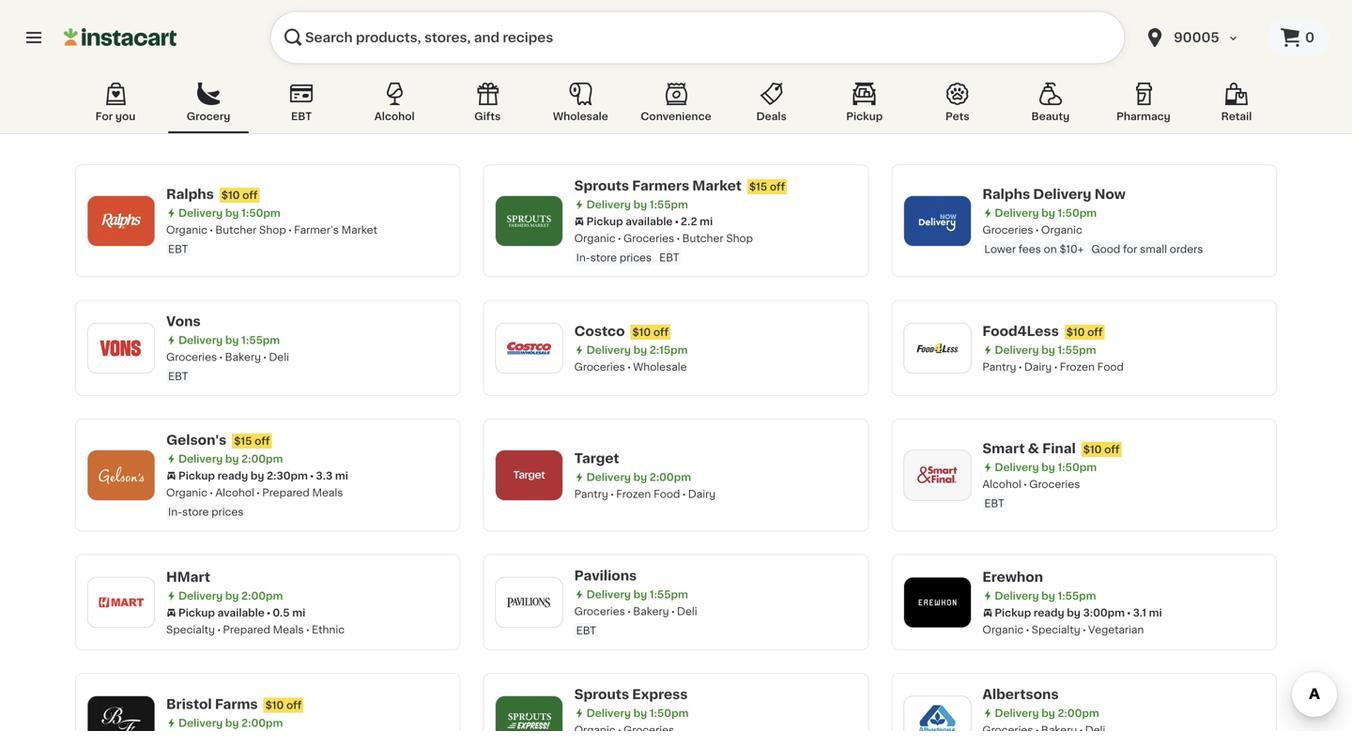 Task type: locate. For each thing, give the bounding box(es) containing it.
0 vertical spatial sprouts
[[574, 179, 629, 193]]

gifts button
[[447, 79, 528, 133]]

1 horizontal spatial store
[[590, 253, 617, 263]]

store inside organic alcohol prepared meals in-store prices
[[182, 507, 209, 517]]

ebt inside organic butcher shop farmer's market ebt
[[168, 244, 188, 255]]

$10 right farms at the left bottom
[[265, 700, 284, 711]]

ebt inside button
[[291, 111, 312, 122]]

alcohol down "pickup ready by 2:30pm"
[[215, 488, 254, 498]]

by for ralphs logo
[[225, 208, 239, 218]]

1 horizontal spatial ralphs
[[983, 188, 1030, 201]]

0 horizontal spatial store
[[182, 507, 209, 517]]

prices down "pickup ready by 2:30pm"
[[212, 507, 244, 517]]

2:00pm
[[242, 454, 283, 464], [650, 472, 691, 482], [242, 591, 283, 601], [1058, 709, 1099, 719], [242, 718, 283, 729]]

0 vertical spatial groceries bakery deli ebt
[[166, 352, 289, 382]]

specialty prepared meals ethnic
[[166, 625, 345, 635]]

0 horizontal spatial deli
[[269, 352, 289, 363]]

delivery by 1:50pm
[[178, 208, 281, 218], [995, 208, 1097, 218], [995, 463, 1097, 473], [587, 709, 689, 719]]

ready up the organic specialty vegetarian
[[1034, 608, 1065, 618]]

$15 up "pickup ready by 2:30pm"
[[234, 436, 252, 447]]

delivery by 1:55pm up pickup ready by 3:00pm
[[995, 591, 1096, 601]]

prepared
[[262, 488, 310, 498], [223, 625, 270, 635]]

1 vertical spatial groceries bakery deli ebt
[[574, 607, 697, 636]]

vons
[[166, 315, 201, 328]]

1 horizontal spatial bakery
[[633, 607, 669, 617]]

delivery down "food4less"
[[995, 345, 1039, 355]]

bakery
[[225, 352, 261, 363], [633, 607, 669, 617]]

by for gelson's logo
[[225, 454, 239, 464]]

delivery by 2:00pm for albertsons
[[995, 709, 1099, 719]]

delivery by 1:55pm for pavilions
[[587, 590, 688, 600]]

alcohol for alcohol
[[374, 111, 415, 122]]

ready
[[217, 471, 248, 481], [1034, 608, 1065, 618]]

0 horizontal spatial pickup available
[[178, 608, 265, 618]]

alcohol inside button
[[374, 111, 415, 122]]

$15
[[749, 182, 767, 192], [234, 436, 252, 447]]

organic down ralphs $10 off
[[166, 225, 207, 235]]

1 vertical spatial market
[[341, 225, 377, 235]]

sprouts express
[[574, 688, 688, 702]]

mi for 3.3 mi
[[335, 471, 348, 481]]

convenience button
[[633, 79, 719, 133]]

by
[[634, 200, 647, 210], [225, 208, 239, 218], [1042, 208, 1055, 218], [225, 335, 239, 346], [634, 345, 647, 355], [1042, 345, 1055, 355], [225, 454, 239, 464], [1042, 463, 1055, 473], [251, 471, 264, 481], [634, 472, 647, 482], [634, 590, 647, 600], [225, 591, 239, 601], [1042, 591, 1055, 601], [1067, 608, 1081, 618], [634, 709, 647, 719], [1042, 709, 1055, 719], [225, 718, 239, 729]]

sprouts express logo image
[[505, 697, 554, 732]]

ebt
[[291, 111, 312, 122], [168, 244, 188, 255], [659, 253, 680, 263], [168, 371, 188, 382], [985, 499, 1005, 509], [576, 626, 596, 636]]

ralphs delivery now logo image
[[913, 197, 962, 245]]

organic inside organic groceries butcher shop in-store prices ebt
[[574, 233, 616, 244]]

food4less
[[983, 325, 1059, 338]]

0 horizontal spatial market
[[341, 225, 377, 235]]

ralphs for ralphs delivery now
[[983, 188, 1030, 201]]

delivery by 1:55pm for vons
[[178, 335, 280, 346]]

store for sprouts
[[590, 253, 617, 263]]

butcher down 2.2 mi
[[682, 233, 724, 244]]

delivery for vons logo
[[178, 335, 223, 346]]

1 vertical spatial meals
[[273, 625, 304, 635]]

alcohol inside alcohol groceries ebt
[[983, 479, 1022, 490]]

delivery by 2:00pm down albertsons
[[995, 709, 1099, 719]]

sprouts for sprouts express
[[574, 688, 629, 702]]

$10 inside ralphs $10 off
[[221, 190, 240, 201]]

for you
[[95, 111, 136, 122]]

delivery down albertsons
[[995, 709, 1039, 719]]

1 horizontal spatial shop
[[726, 233, 753, 244]]

$10 inside food4less $10 off
[[1067, 327, 1085, 337]]

groceries down vons
[[166, 352, 217, 363]]

organic right sprouts farmers market logo
[[574, 233, 616, 244]]

butcher
[[215, 225, 257, 235], [682, 233, 724, 244]]

delivery by 1:50pm for groceries
[[995, 463, 1097, 473]]

1 vertical spatial sprouts
[[574, 688, 629, 702]]

prices inside organic groceries butcher shop in-store prices ebt
[[620, 253, 652, 263]]

$10
[[221, 190, 240, 201], [632, 327, 651, 337], [1067, 327, 1085, 337], [1084, 445, 1102, 455], [265, 700, 284, 711]]

0 horizontal spatial pantry
[[574, 489, 608, 499]]

0 horizontal spatial specialty
[[166, 625, 215, 635]]

$10 up delivery by 2:15pm
[[632, 327, 651, 337]]

organic down erewhon at the bottom of page
[[983, 625, 1024, 635]]

0 vertical spatial $15
[[749, 182, 767, 192]]

ralphs for ralphs $10 off
[[166, 188, 214, 201]]

frozen
[[1060, 362, 1095, 372], [616, 489, 651, 499]]

alcohol inside organic alcohol prepared meals in-store prices
[[215, 488, 254, 498]]

ebt right ralphs logo
[[168, 244, 188, 255]]

1 horizontal spatial wholesale
[[633, 362, 687, 372]]

ebt down vons
[[168, 371, 188, 382]]

$10 for costco
[[632, 327, 651, 337]]

food4less $10 off
[[983, 325, 1103, 338]]

organic
[[166, 225, 207, 235], [1041, 225, 1083, 235], [574, 233, 616, 244], [166, 488, 207, 498], [983, 625, 1024, 635]]

organic for meals
[[166, 488, 207, 498]]

1 horizontal spatial available
[[626, 216, 673, 227]]

shop down sprouts farmers market $15 off
[[726, 233, 753, 244]]

1 ralphs from the left
[[166, 188, 214, 201]]

1 vertical spatial $15
[[234, 436, 252, 447]]

0 horizontal spatial prices
[[212, 507, 244, 517]]

2:00pm up "pickup ready by 2:30pm"
[[242, 454, 283, 464]]

$10 up pantry dairy frozen food
[[1067, 327, 1085, 337]]

0 horizontal spatial alcohol
[[215, 488, 254, 498]]

prepared down the 2:30pm
[[262, 488, 310, 498]]

in-
[[576, 253, 590, 263], [168, 507, 182, 517]]

0 vertical spatial store
[[590, 253, 617, 263]]

1 vertical spatial frozen
[[616, 489, 651, 499]]

in- inside organic groceries butcher shop in-store prices ebt
[[576, 253, 590, 263]]

delivery for hmart logo
[[178, 591, 223, 601]]

0 vertical spatial prices
[[620, 253, 652, 263]]

in- up hmart
[[168, 507, 182, 517]]

0 horizontal spatial shop
[[259, 225, 286, 235]]

$10 up organic butcher shop farmer's market ebt
[[221, 190, 240, 201]]

pickup up organic groceries butcher shop in-store prices ebt
[[587, 216, 623, 227]]

albertsons logo image
[[913, 697, 962, 732]]

in- up costco on the top of page
[[576, 253, 590, 263]]

0 vertical spatial pickup available
[[587, 216, 673, 227]]

1 horizontal spatial groceries bakery deli ebt
[[574, 607, 697, 636]]

1 vertical spatial deli
[[677, 607, 697, 617]]

0 horizontal spatial in-
[[168, 507, 182, 517]]

pickup available for prepared meals
[[178, 608, 265, 618]]

dairy
[[1024, 362, 1052, 372], [688, 489, 716, 499]]

pantry down target
[[574, 489, 608, 499]]

mi right "2.2"
[[700, 216, 713, 227]]

by for albertsons logo
[[1042, 709, 1055, 719]]

prices up costco $10 off
[[620, 253, 652, 263]]

beauty button
[[1010, 79, 1091, 133]]

delivery down bristol
[[178, 718, 223, 729]]

$15 inside sprouts farmers market $15 off
[[749, 182, 767, 192]]

in- for gelson's
[[168, 507, 182, 517]]

by for 'sprouts express logo' on the bottom left of page
[[634, 709, 647, 719]]

groceries down the 'farmers'
[[624, 233, 674, 244]]

sprouts left the 'farmers'
[[574, 179, 629, 193]]

prices
[[620, 253, 652, 263], [212, 507, 244, 517]]

pickup inside pickup button
[[846, 111, 883, 122]]

1:50pm down express
[[650, 709, 689, 719]]

delivery down smart
[[995, 463, 1039, 473]]

pickup for specialty
[[995, 608, 1031, 618]]

by for hmart logo
[[225, 591, 239, 601]]

alcohol left 'gifts' at left
[[374, 111, 415, 122]]

1:50pm up organic butcher shop farmer's market ebt
[[242, 208, 281, 218]]

pavilions logo image
[[505, 578, 554, 627]]

delivery down hmart
[[178, 591, 223, 601]]

mi right 3.3
[[335, 471, 348, 481]]

deli for pavilions
[[677, 607, 697, 617]]

sprouts farmers market $15 off
[[574, 179, 785, 193]]

1 horizontal spatial specialty
[[1032, 625, 1081, 635]]

shop
[[259, 225, 286, 235], [726, 233, 753, 244]]

1 horizontal spatial deli
[[677, 607, 697, 617]]

by for vons logo
[[225, 335, 239, 346]]

1 specialty from the left
[[166, 625, 215, 635]]

1 vertical spatial ready
[[1034, 608, 1065, 618]]

organic inside organic alcohol prepared meals in-store prices
[[166, 488, 207, 498]]

pickup for groceries
[[587, 216, 623, 227]]

groceries bakery deli ebt for vons
[[166, 352, 289, 382]]

0 horizontal spatial ralphs
[[166, 188, 214, 201]]

prices inside organic alcohol prepared meals in-store prices
[[212, 507, 244, 517]]

0 horizontal spatial groceries bakery deli ebt
[[166, 352, 289, 382]]

grocery
[[187, 111, 230, 122]]

ralphs up "lower"
[[983, 188, 1030, 201]]

delivery by 2:00pm for target
[[587, 472, 691, 482]]

pickup available for groceries
[[587, 216, 673, 227]]

ebt down the 'farmers'
[[659, 253, 680, 263]]

beauty
[[1032, 111, 1070, 122]]

wholesale down 2:15pm
[[633, 362, 687, 372]]

0 horizontal spatial ready
[[217, 471, 248, 481]]

0 vertical spatial food
[[1098, 362, 1124, 372]]

1 horizontal spatial in-
[[576, 253, 590, 263]]

alcohol button
[[354, 79, 435, 133]]

erewhon
[[983, 571, 1043, 584]]

0 vertical spatial deli
[[269, 352, 289, 363]]

meals
[[312, 488, 343, 498], [273, 625, 304, 635]]

butcher inside organic groceries butcher shop in-store prices ebt
[[682, 233, 724, 244]]

0 horizontal spatial bakery
[[225, 352, 261, 363]]

groceries down smart & final $10 off
[[1029, 479, 1080, 490]]

0 vertical spatial available
[[626, 216, 673, 227]]

delivery by 2:00pm
[[178, 454, 283, 464], [587, 472, 691, 482], [178, 591, 283, 601], [995, 709, 1099, 719], [178, 718, 283, 729]]

delivery for ralphs logo
[[178, 208, 223, 218]]

pickup left pets
[[846, 111, 883, 122]]

1 horizontal spatial $15
[[749, 182, 767, 192]]

delivery by 1:50pm down smart & final $10 off
[[995, 463, 1097, 473]]

market
[[693, 179, 742, 193], [341, 225, 377, 235]]

store down "pickup ready by 2:30pm"
[[182, 507, 209, 517]]

butcher down ralphs $10 off
[[215, 225, 257, 235]]

delivery down gelson's
[[178, 454, 223, 464]]

1 vertical spatial dairy
[[688, 489, 716, 499]]

off right "final"
[[1105, 445, 1120, 455]]

alcohol down smart
[[983, 479, 1022, 490]]

2:00pm up pantry frozen food dairy
[[650, 472, 691, 482]]

delivery by 1:55pm down the 'farmers'
[[587, 200, 688, 210]]

0 vertical spatial ready
[[217, 471, 248, 481]]

pets button
[[917, 79, 998, 133]]

pickup down hmart
[[178, 608, 215, 618]]

ethnic
[[312, 625, 345, 635]]

deli for vons
[[269, 352, 289, 363]]

prices for gelson's
[[212, 507, 244, 517]]

delivery by 1:50pm for butcher shop
[[178, 208, 281, 218]]

mi right 3.1
[[1149, 608, 1162, 618]]

available
[[626, 216, 673, 227], [217, 608, 265, 618]]

prices for sprouts
[[620, 253, 652, 263]]

delivery by 1:55pm down pavilions
[[587, 590, 688, 600]]

0 vertical spatial in-
[[576, 253, 590, 263]]

lower
[[985, 244, 1016, 255]]

groceries bakery deli ebt down vons
[[166, 352, 289, 382]]

2 sprouts from the top
[[574, 688, 629, 702]]

delivery by 2:00pm up "pickup ready by 2:30pm"
[[178, 454, 283, 464]]

1 horizontal spatial meals
[[312, 488, 343, 498]]

1 vertical spatial in-
[[168, 507, 182, 517]]

delivery for 'bristol farms logo'
[[178, 718, 223, 729]]

1 vertical spatial pantry
[[574, 489, 608, 499]]

1 vertical spatial store
[[182, 507, 209, 517]]

alcohol
[[374, 111, 415, 122], [983, 479, 1022, 490], [215, 488, 254, 498]]

delivery by 1:50pm down ralphs delivery now
[[995, 208, 1097, 218]]

0 horizontal spatial butcher
[[215, 225, 257, 235]]

1 horizontal spatial pantry
[[983, 362, 1017, 372]]

in- inside organic alcohol prepared meals in-store prices
[[168, 507, 182, 517]]

1:50pm for butcher
[[242, 208, 281, 218]]

0 vertical spatial wholesale
[[553, 111, 608, 122]]

0 vertical spatial market
[[693, 179, 742, 193]]

delivery by 2:00pm down bristol farms $10 off
[[178, 718, 283, 729]]

off down deals
[[770, 182, 785, 192]]

0 horizontal spatial wholesale
[[553, 111, 608, 122]]

pickup available up specialty prepared meals ethnic at the bottom left of the page
[[178, 608, 265, 618]]

available up organic groceries butcher shop in-store prices ebt
[[626, 216, 673, 227]]

1 vertical spatial available
[[217, 608, 265, 618]]

groceries bakery deli ebt
[[166, 352, 289, 382], [574, 607, 697, 636]]

0 horizontal spatial available
[[217, 608, 265, 618]]

organic inside organic butcher shop farmer's market ebt
[[166, 225, 207, 235]]

delivery by 1:50pm down ralphs $10 off
[[178, 208, 281, 218]]

store
[[590, 253, 617, 263], [182, 507, 209, 517]]

delivery down erewhon at the bottom of page
[[995, 591, 1039, 601]]

smart
[[983, 442, 1025, 455]]

meals down 3.3
[[312, 488, 343, 498]]

specialty down hmart
[[166, 625, 215, 635]]

1 horizontal spatial prices
[[620, 253, 652, 263]]

1 vertical spatial food
[[654, 489, 680, 499]]

frozen down food4less $10 off
[[1060, 362, 1095, 372]]

1 horizontal spatial alcohol
[[374, 111, 415, 122]]

$10 inside costco $10 off
[[632, 327, 651, 337]]

groceries down pavilions
[[574, 607, 625, 617]]

by for "smart & final logo"
[[1042, 463, 1055, 473]]

pantry for delivery by 2:00pm
[[574, 489, 608, 499]]

organic alcohol prepared meals in-store prices
[[166, 488, 343, 517]]

ralphs
[[166, 188, 214, 201], [983, 188, 1030, 201]]

1 vertical spatial wholesale
[[633, 362, 687, 372]]

groceries wholesale
[[574, 362, 687, 372]]

$10 right "final"
[[1084, 445, 1102, 455]]

off up pantry dairy frozen food
[[1088, 327, 1103, 337]]

pantry down "food4less"
[[983, 362, 1017, 372]]

delivery
[[1033, 188, 1092, 201], [587, 200, 631, 210], [178, 208, 223, 218], [995, 208, 1039, 218], [178, 335, 223, 346], [587, 345, 631, 355], [995, 345, 1039, 355], [178, 454, 223, 464], [995, 463, 1039, 473], [587, 472, 631, 482], [587, 590, 631, 600], [178, 591, 223, 601], [995, 591, 1039, 601], [587, 709, 631, 719], [995, 709, 1039, 719], [178, 718, 223, 729]]

1:55pm
[[650, 200, 688, 210], [242, 335, 280, 346], [1058, 345, 1096, 355], [650, 590, 688, 600], [1058, 591, 1096, 601]]

off up organic butcher shop farmer's market ebt
[[242, 190, 258, 201]]

market right the farmer's
[[341, 225, 377, 235]]

ready for 2:00pm
[[217, 471, 248, 481]]

3.1 mi
[[1133, 608, 1162, 618]]

0 horizontal spatial $15
[[234, 436, 252, 447]]

None search field
[[270, 11, 1125, 64]]

groceries
[[983, 225, 1034, 235], [624, 233, 674, 244], [166, 352, 217, 363], [574, 362, 625, 372], [1029, 479, 1080, 490], [574, 607, 625, 617]]

1 vertical spatial prices
[[212, 507, 244, 517]]

wholesale right 'gifts' at left
[[553, 111, 608, 122]]

2 ralphs from the left
[[983, 188, 1030, 201]]

mi for 0.5 mi
[[292, 608, 305, 618]]

delivery for gelson's logo
[[178, 454, 223, 464]]

organic up the $10+
[[1041, 225, 1083, 235]]

1 horizontal spatial ready
[[1034, 608, 1065, 618]]

specialty
[[166, 625, 215, 635], [1032, 625, 1081, 635]]

pantry for delivery by 1:55pm
[[983, 362, 1017, 372]]

store up costco on the top of page
[[590, 253, 617, 263]]

shop categories tab list
[[75, 79, 1277, 133]]

bakery down pavilions
[[633, 607, 669, 617]]

2 horizontal spatial alcohol
[[983, 479, 1022, 490]]

pickup down gelson's
[[178, 471, 215, 481]]

ralphs right ralphs logo
[[166, 188, 214, 201]]

0 vertical spatial meals
[[312, 488, 343, 498]]

delivery for costco logo
[[587, 345, 631, 355]]

delivery by 1:55pm for erewhon
[[995, 591, 1096, 601]]

0 vertical spatial pantry
[[983, 362, 1017, 372]]

1 horizontal spatial butcher
[[682, 233, 724, 244]]

ebt down smart
[[985, 499, 1005, 509]]

pavilions
[[574, 570, 637, 583]]

delivery up fees
[[995, 208, 1039, 218]]

delivery down sprouts express
[[587, 709, 631, 719]]

delivery by 1:55pm
[[587, 200, 688, 210], [178, 335, 280, 346], [995, 345, 1096, 355], [587, 590, 688, 600], [995, 591, 1096, 601]]

delivery for albertsons logo
[[995, 709, 1039, 719]]

ralphs logo image
[[97, 197, 146, 245]]

pharmacy
[[1117, 111, 1171, 122]]

2:00pm down albertsons
[[1058, 709, 1099, 719]]

0 horizontal spatial meals
[[273, 625, 304, 635]]

1 vertical spatial pickup available
[[178, 608, 265, 618]]

now
[[1095, 188, 1126, 201]]

pickup available
[[587, 216, 673, 227], [178, 608, 265, 618]]

prepared up farms at the left bottom
[[223, 625, 270, 635]]

pickup down erewhon at the bottom of page
[[995, 608, 1031, 618]]

1 vertical spatial bakery
[[633, 607, 669, 617]]

market up 2.2 mi
[[693, 179, 742, 193]]

off
[[770, 182, 785, 192], [242, 190, 258, 201], [653, 327, 669, 337], [1088, 327, 1103, 337], [255, 436, 270, 447], [1105, 445, 1120, 455], [286, 700, 302, 711]]

store inside organic groceries butcher shop in-store prices ebt
[[590, 253, 617, 263]]

$10 inside smart & final $10 off
[[1084, 445, 1102, 455]]

delivery for "smart & final logo"
[[995, 463, 1039, 473]]

off up 2:15pm
[[653, 327, 669, 337]]

delivery down vons
[[178, 335, 223, 346]]

1 sprouts from the top
[[574, 179, 629, 193]]

0 vertical spatial prepared
[[262, 488, 310, 498]]

by for 'bristol farms logo'
[[225, 718, 239, 729]]

delivery by 2:00pm up specialty prepared meals ethnic at the bottom left of the page
[[178, 591, 283, 601]]

0 vertical spatial bakery
[[225, 352, 261, 363]]

by for target logo
[[634, 472, 647, 482]]

good
[[1092, 244, 1121, 255]]

organic inside groceries organic lower fees on $10+ good for small orders
[[1041, 225, 1083, 235]]

instacart image
[[64, 26, 177, 49]]

delivery left now
[[1033, 188, 1092, 201]]

0 vertical spatial dairy
[[1024, 362, 1052, 372]]

groceries bakery deli ebt down pavilions
[[574, 607, 697, 636]]

$15 down deals
[[749, 182, 767, 192]]

0 horizontal spatial dairy
[[688, 489, 716, 499]]

2 specialty from the left
[[1032, 625, 1081, 635]]

off inside smart & final $10 off
[[1105, 445, 1120, 455]]

delivery up organic groceries butcher shop in-store prices ebt
[[587, 200, 631, 210]]

delivery down costco on the top of page
[[587, 345, 631, 355]]

off up "pickup ready by 2:30pm"
[[255, 436, 270, 447]]

delivery by 1:55pm down vons
[[178, 335, 280, 346]]

delivery for food4less logo
[[995, 345, 1039, 355]]

ready up organic alcohol prepared meals in-store prices
[[217, 471, 248, 481]]

90005 button
[[1133, 11, 1268, 64], [1144, 11, 1257, 64]]

1 horizontal spatial pickup available
[[587, 216, 673, 227]]

sprouts
[[574, 179, 629, 193], [574, 688, 629, 702]]

1:55pm for erewhon
[[1058, 591, 1096, 601]]

1 horizontal spatial frozen
[[1060, 362, 1095, 372]]



Task type: describe. For each thing, give the bounding box(es) containing it.
you
[[115, 111, 136, 122]]

hmart
[[166, 571, 210, 584]]

in- for sprouts farmers market
[[576, 253, 590, 263]]

smart & final logo image
[[913, 451, 962, 500]]

0 vertical spatial frozen
[[1060, 362, 1095, 372]]

deals
[[757, 111, 787, 122]]

alcohol for alcohol groceries ebt
[[983, 479, 1022, 490]]

1:55pm for pavilions
[[650, 590, 688, 600]]

pantry dairy frozen food
[[983, 362, 1124, 372]]

erewhon logo image
[[913, 578, 962, 627]]

albertsons
[[983, 688, 1059, 702]]

delivery for sprouts farmers market logo
[[587, 200, 631, 210]]

costco
[[574, 325, 625, 338]]

available for 2:00pm
[[217, 608, 265, 618]]

on
[[1044, 244, 1057, 255]]

delivery for pavilions logo
[[587, 590, 631, 600]]

shop inside organic groceries butcher shop in-store prices ebt
[[726, 233, 753, 244]]

off inside bristol farms $10 off
[[286, 700, 302, 711]]

bakery for pavilions
[[633, 607, 669, 617]]

pets
[[946, 111, 970, 122]]

shop inside organic butcher shop farmer's market ebt
[[259, 225, 286, 235]]

pickup for alcohol
[[178, 471, 215, 481]]

off inside sprouts farmers market $15 off
[[770, 182, 785, 192]]

2:00pm for albertsons
[[1058, 709, 1099, 719]]

for
[[95, 111, 113, 122]]

costco logo image
[[505, 324, 554, 373]]

&
[[1028, 442, 1039, 455]]

3.3 mi
[[316, 471, 348, 481]]

gelson's $15 off
[[166, 434, 270, 447]]

organic butcher shop farmer's market ebt
[[166, 225, 377, 255]]

ebt inside alcohol groceries ebt
[[985, 499, 1005, 509]]

delivery by 1:50pm for organic
[[995, 208, 1097, 218]]

retail button
[[1196, 79, 1277, 133]]

0
[[1305, 31, 1315, 44]]

market inside organic butcher shop farmer's market ebt
[[341, 225, 377, 235]]

off inside ralphs $10 off
[[242, 190, 258, 201]]

$10+
[[1060, 244, 1084, 255]]

groceries inside alcohol groceries ebt
[[1029, 479, 1080, 490]]

target logo image
[[505, 451, 554, 500]]

Search field
[[270, 11, 1125, 64]]

delivery by 2:00pm for hmart
[[178, 591, 283, 601]]

2:30pm
[[267, 471, 308, 481]]

organic groceries butcher shop in-store prices ebt
[[574, 233, 753, 263]]

hmart logo image
[[97, 578, 146, 627]]

pickup for prepared meals
[[178, 608, 215, 618]]

groceries inside groceries organic lower fees on $10+ good for small orders
[[983, 225, 1034, 235]]

ready for 1:55pm
[[1034, 608, 1065, 618]]

available for 1:55pm
[[626, 216, 673, 227]]

off inside food4less $10 off
[[1088, 327, 1103, 337]]

vegetarian
[[1088, 625, 1144, 635]]

by for pavilions logo
[[634, 590, 647, 600]]

wholesale button
[[540, 79, 621, 133]]

organic for farmer's
[[166, 225, 207, 235]]

3.3
[[316, 471, 333, 481]]

2:00pm down farms at the left bottom
[[242, 718, 283, 729]]

sprouts farmers market logo image
[[505, 197, 554, 245]]

farmers
[[632, 179, 689, 193]]

mi for 3.1 mi
[[1149, 608, 1162, 618]]

convenience
[[641, 111, 712, 122]]

0 button
[[1268, 19, 1330, 56]]

0.5 mi
[[273, 608, 305, 618]]

delivery for erewhon logo at bottom right
[[995, 591, 1039, 601]]

ebt down pavilions
[[576, 626, 596, 636]]

orders
[[1170, 244, 1203, 255]]

mi for 2.2 mi
[[700, 216, 713, 227]]

$10 inside bristol farms $10 off
[[265, 700, 284, 711]]

3.1
[[1133, 608, 1147, 618]]

groceries organic lower fees on $10+ good for small orders
[[983, 225, 1203, 255]]

store for gelson's
[[182, 507, 209, 517]]

by for erewhon logo at bottom right
[[1042, 591, 1055, 601]]

pickup ready by 2:30pm
[[178, 471, 308, 481]]

ralphs delivery now
[[983, 188, 1126, 201]]

for you button
[[75, 79, 156, 133]]

gelson's logo image
[[97, 451, 146, 500]]

0 horizontal spatial food
[[654, 489, 680, 499]]

1:50pm for groceries
[[1058, 463, 1097, 473]]

express
[[632, 688, 688, 702]]

grocery button
[[168, 79, 249, 133]]

alcohol groceries ebt
[[983, 479, 1080, 509]]

groceries down costco on the top of page
[[574, 362, 625, 372]]

groceries bakery deli ebt for pavilions
[[574, 607, 697, 636]]

organic for shop
[[574, 233, 616, 244]]

butcher inside organic butcher shop farmer's market ebt
[[215, 225, 257, 235]]

0 horizontal spatial frozen
[[616, 489, 651, 499]]

off inside costco $10 off
[[653, 327, 669, 337]]

ralphs $10 off
[[166, 188, 258, 201]]

pharmacy button
[[1103, 79, 1184, 133]]

retail
[[1222, 111, 1252, 122]]

$10 for ralphs
[[221, 190, 240, 201]]

by for food4less logo
[[1042, 345, 1055, 355]]

food4less logo image
[[913, 324, 962, 373]]

$15 inside gelson's $15 off
[[234, 436, 252, 447]]

for
[[1123, 244, 1138, 255]]

prepared inside organic alcohol prepared meals in-store prices
[[262, 488, 310, 498]]

0.5
[[273, 608, 290, 618]]

gifts
[[474, 111, 501, 122]]

bristol farms logo image
[[97, 697, 146, 732]]

2.2
[[681, 216, 697, 227]]

90005
[[1174, 31, 1220, 44]]

1 vertical spatial prepared
[[223, 625, 270, 635]]

by for costco logo
[[634, 345, 647, 355]]

delivery for ralphs delivery now logo
[[995, 208, 1039, 218]]

1 horizontal spatial market
[[693, 179, 742, 193]]

delivery by 2:15pm
[[587, 345, 688, 355]]

wholesale inside 'button'
[[553, 111, 608, 122]]

farms
[[215, 698, 258, 711]]

1:55pm for vons
[[242, 335, 280, 346]]

delivery by 1:50pm down sprouts express
[[587, 709, 689, 719]]

final
[[1043, 442, 1076, 455]]

bristol
[[166, 698, 212, 711]]

pickup ready by 3:00pm
[[995, 608, 1125, 618]]

farmer's
[[294, 225, 339, 235]]

smart & final $10 off
[[983, 442, 1120, 455]]

sprouts for sprouts farmers market $15 off
[[574, 179, 629, 193]]

vons logo image
[[97, 324, 146, 373]]

pickup button
[[824, 79, 905, 133]]

groceries inside organic groceries butcher shop in-store prices ebt
[[624, 233, 674, 244]]

ebt button
[[261, 79, 342, 133]]

organic specialty vegetarian
[[983, 625, 1144, 635]]

2.2 mi
[[681, 216, 713, 227]]

$10 for food4less
[[1067, 327, 1085, 337]]

2:15pm
[[650, 345, 688, 355]]

fees
[[1019, 244, 1041, 255]]

by for ralphs delivery now logo
[[1042, 208, 1055, 218]]

ebt inside organic groceries butcher shop in-store prices ebt
[[659, 253, 680, 263]]

1 horizontal spatial dairy
[[1024, 362, 1052, 372]]

1 90005 button from the left
[[1133, 11, 1268, 64]]

by for sprouts farmers market logo
[[634, 200, 647, 210]]

costco $10 off
[[574, 325, 669, 338]]

pantry frozen food dairy
[[574, 489, 716, 499]]

delivery for target logo
[[587, 472, 631, 482]]

bristol farms $10 off
[[166, 698, 302, 711]]

target
[[574, 452, 619, 465]]

delivery for 'sprouts express logo' on the bottom left of page
[[587, 709, 631, 719]]

2:00pm for target
[[650, 472, 691, 482]]

1:50pm for organic
[[1058, 208, 1097, 218]]

deals button
[[731, 79, 812, 133]]

delivery by 1:55pm up pantry dairy frozen food
[[995, 345, 1096, 355]]

meals inside organic alcohol prepared meals in-store prices
[[312, 488, 343, 498]]

small
[[1140, 244, 1167, 255]]

gelson's
[[166, 434, 227, 447]]

3:00pm
[[1083, 608, 1125, 618]]

off inside gelson's $15 off
[[255, 436, 270, 447]]

2 90005 button from the left
[[1144, 11, 1257, 64]]

bakery for vons
[[225, 352, 261, 363]]

2:00pm for hmart
[[242, 591, 283, 601]]

1 horizontal spatial food
[[1098, 362, 1124, 372]]



Task type: vqa. For each thing, say whether or not it's contained in the screenshot.
"Fsa/Hsa" related to Clear Eyes Eye Drops Cooling Comfort
no



